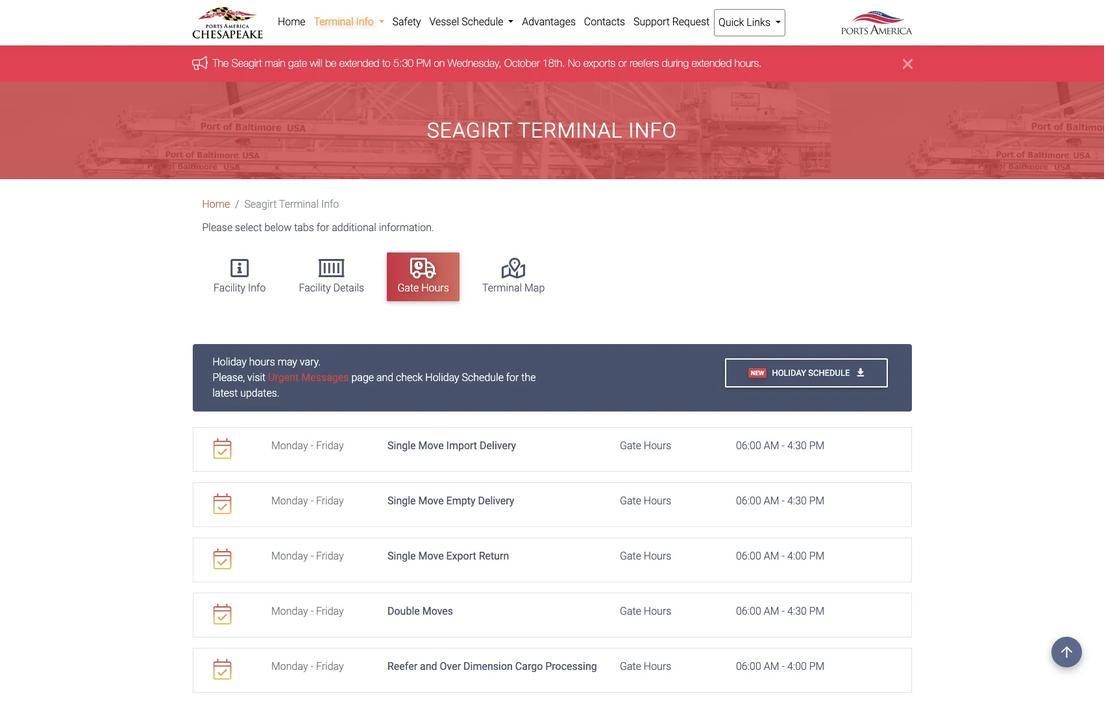 Task type: describe. For each thing, give the bounding box(es) containing it.
wednesday,
[[448, 57, 502, 69]]

am for single move import delivery
[[764, 439, 779, 452]]

single for single move export return
[[388, 550, 416, 562]]

5:30
[[393, 57, 414, 69]]

single move export return
[[388, 550, 509, 562]]

gate hours for single move export return
[[620, 550, 671, 562]]

vessel
[[429, 16, 459, 28]]

and for reefer
[[420, 660, 437, 672]]

vessel schedule link
[[425, 9, 518, 35]]

gate for single move export return
[[620, 550, 641, 562]]

2 extended from the left
[[692, 57, 732, 69]]

october
[[504, 57, 540, 69]]

advantages link
[[518, 9, 580, 35]]

hours.
[[735, 57, 762, 69]]

holiday hours may vary. please, visit urgent messages
[[213, 355, 349, 383]]

the
[[521, 371, 536, 383]]

06:00 am - 4:00 pm for single move export return
[[736, 550, 825, 562]]

friday for single move export return
[[316, 550, 344, 562]]

single move import delivery
[[388, 439, 516, 452]]

seagirt inside alert
[[232, 57, 262, 69]]

holiday schedule
[[772, 368, 852, 378]]

quick links
[[719, 16, 773, 29]]

monday - friday for single move export return
[[271, 550, 344, 562]]

am for single move export return
[[764, 550, 779, 562]]

cargo
[[515, 660, 543, 672]]

terminal map
[[482, 282, 545, 294]]

the seagirt main gate will be extended to 5:30 pm on wednesday, october 18th.  no exports or reefers during extended hours. link
[[213, 57, 762, 69]]

the seagirt main gate will be extended to 5:30 pm on wednesday, october 18th.  no exports or reefers during extended hours.
[[213, 57, 762, 69]]

hours inside tab list
[[421, 282, 449, 294]]

pm for empty
[[809, 494, 825, 507]]

export
[[446, 550, 476, 562]]

messages
[[301, 371, 349, 383]]

page and check holiday schedule for the latest updates.
[[213, 371, 536, 399]]

gate hours for single move import delivery
[[620, 439, 671, 452]]

on
[[434, 57, 445, 69]]

gate hours for double moves
[[620, 605, 671, 617]]

18th.
[[543, 57, 565, 69]]

terminal map link
[[472, 253, 555, 301]]

safety
[[392, 16, 421, 28]]

urgent messages link
[[268, 371, 349, 383]]

the seagirt main gate will be extended to 5:30 pm on wednesday, october 18th.  no exports or reefers during extended hours. alert
[[0, 46, 1104, 82]]

processing
[[545, 660, 597, 672]]

schedule for vessel
[[462, 16, 503, 28]]

pm for import
[[809, 439, 825, 452]]

0 vertical spatial for
[[317, 222, 329, 234]]

request
[[672, 16, 710, 28]]

gate hours for single move empty delivery
[[620, 494, 671, 507]]

move for import
[[418, 439, 444, 452]]

tab panel containing holiday hours may vary.
[[192, 344, 912, 703]]

pm for export
[[809, 550, 825, 562]]

please,
[[213, 371, 245, 383]]

facility for facility details
[[299, 282, 331, 294]]

terminal inside terminal map link
[[482, 282, 522, 294]]

page
[[351, 371, 374, 383]]

monday for single move import delivery
[[271, 439, 308, 452]]

return
[[479, 550, 509, 562]]

4:00 for single move export return
[[787, 550, 807, 562]]

contacts link
[[580, 9, 629, 35]]

main
[[265, 57, 285, 69]]

urgent
[[268, 371, 299, 383]]

0 horizontal spatial home
[[202, 198, 230, 211]]

am for reefer and over dimension cargo processing
[[764, 660, 779, 672]]

hours for single move export return
[[644, 550, 671, 562]]

1 horizontal spatial seagirt terminal info
[[427, 118, 677, 143]]

1 vertical spatial seagirt
[[427, 118, 513, 143]]

contacts
[[584, 16, 625, 28]]

gate for single move import delivery
[[620, 439, 641, 452]]

information.
[[379, 222, 434, 234]]

06:00 for single move empty delivery
[[736, 494, 761, 507]]

hours for double moves
[[644, 605, 671, 617]]

0 horizontal spatial home link
[[202, 198, 230, 211]]

select
[[235, 222, 262, 234]]

tabs
[[294, 222, 314, 234]]

close image
[[903, 56, 912, 72]]

delivery for single move empty delivery
[[478, 494, 514, 507]]

06:00 am - 4:30 pm for import
[[736, 439, 825, 452]]

the
[[213, 57, 229, 69]]

monday - friday for double moves
[[271, 605, 344, 617]]

06:00 am - 4:00 pm for reefer and over dimension cargo processing
[[736, 660, 825, 672]]

quick
[[719, 16, 744, 29]]

quick links link
[[714, 9, 786, 36]]

gate for reefer and over dimension cargo processing
[[620, 660, 641, 672]]

facility details
[[299, 282, 364, 294]]

am for double moves
[[764, 605, 779, 617]]

support request link
[[629, 9, 714, 35]]

06:00 am - 4:30 pm for empty
[[736, 494, 825, 507]]

friday for reefer and over dimension cargo processing
[[316, 660, 344, 672]]

to
[[382, 57, 391, 69]]

single move empty delivery
[[388, 494, 514, 507]]

pm for over
[[809, 660, 825, 672]]

be
[[325, 57, 337, 69]]

reefers
[[630, 57, 659, 69]]

06:00 for single move import delivery
[[736, 439, 761, 452]]

facility for facility info
[[214, 282, 245, 294]]

additional
[[332, 222, 376, 234]]

delivery for single move import delivery
[[480, 439, 516, 452]]

4:30 for import
[[787, 439, 807, 452]]

double
[[388, 605, 420, 617]]

friday for double moves
[[316, 605, 344, 617]]

visit
[[247, 371, 266, 383]]

move for empty
[[418, 494, 444, 507]]

hours for reefer and over dimension cargo processing
[[644, 660, 671, 672]]

06:00 for reefer and over dimension cargo processing
[[736, 660, 761, 672]]

may
[[278, 355, 297, 368]]



Task type: vqa. For each thing, say whether or not it's contained in the screenshot.
right has
no



Task type: locate. For each thing, give the bounding box(es) containing it.
4 monday - friday from the top
[[271, 605, 344, 617]]

monday - friday for single move empty delivery
[[271, 494, 344, 507]]

1 am from the top
[[764, 439, 779, 452]]

0 vertical spatial 4:00
[[787, 550, 807, 562]]

terminal
[[314, 16, 354, 28], [518, 118, 623, 143], [279, 198, 319, 211], [482, 282, 522, 294]]

0 vertical spatial delivery
[[480, 439, 516, 452]]

terminal inside terminal info link
[[314, 16, 354, 28]]

06:00 am - 4:30 pm
[[736, 439, 825, 452], [736, 494, 825, 507], [736, 605, 825, 617]]

no
[[568, 57, 581, 69]]

move for export
[[418, 550, 444, 562]]

0 horizontal spatial for
[[317, 222, 329, 234]]

support request
[[634, 16, 710, 28]]

4 am from the top
[[764, 605, 779, 617]]

for right the tabs
[[317, 222, 329, 234]]

info
[[356, 16, 374, 28], [629, 118, 677, 143], [321, 198, 339, 211], [248, 282, 266, 294]]

1 single from the top
[[388, 439, 416, 452]]

arrow alt to bottom image
[[857, 368, 864, 377]]

1 horizontal spatial and
[[420, 660, 437, 672]]

1 extended from the left
[[339, 57, 380, 69]]

holiday for holiday schedule
[[772, 368, 806, 378]]

for inside page and check holiday schedule for the latest updates.
[[506, 371, 519, 383]]

facility info link
[[203, 253, 276, 301]]

exports
[[583, 57, 616, 69]]

monday for reefer and over dimension cargo processing
[[271, 660, 308, 672]]

3 06:00 am - 4:30 pm from the top
[[736, 605, 825, 617]]

4:30 for empty
[[787, 494, 807, 507]]

0 vertical spatial and
[[376, 371, 394, 383]]

reefer and over dimension cargo processing
[[388, 660, 597, 672]]

1 vertical spatial home
[[202, 198, 230, 211]]

5 monday from the top
[[271, 660, 308, 672]]

1 vertical spatial seagirt terminal info
[[244, 198, 339, 211]]

latest
[[213, 387, 238, 399]]

tab list containing facility info
[[197, 246, 912, 307]]

during
[[662, 57, 689, 69]]

updates.
[[240, 387, 280, 399]]

0 horizontal spatial facility
[[214, 282, 245, 294]]

06:00 am - 4:00 pm
[[736, 550, 825, 562], [736, 660, 825, 672]]

gate inside gate hours link
[[398, 282, 419, 294]]

delivery right import at the left
[[480, 439, 516, 452]]

1 vertical spatial single
[[388, 494, 416, 507]]

holiday for holiday hours may vary. please, visit urgent messages
[[213, 355, 247, 368]]

please
[[202, 222, 232, 234]]

home link up gate
[[274, 9, 310, 35]]

1 vertical spatial delivery
[[478, 494, 514, 507]]

gate for single move empty delivery
[[620, 494, 641, 507]]

1 monday from the top
[[271, 439, 308, 452]]

1 monday - friday from the top
[[271, 439, 344, 452]]

1 vertical spatial 4:30
[[787, 494, 807, 507]]

1 06:00 from the top
[[736, 439, 761, 452]]

hours for single move import delivery
[[644, 439, 671, 452]]

5 06:00 from the top
[[736, 660, 761, 672]]

1 vertical spatial 06:00 am - 4:30 pm
[[736, 494, 825, 507]]

facility info
[[214, 282, 266, 294]]

home link up please
[[202, 198, 230, 211]]

1 move from the top
[[418, 439, 444, 452]]

and left over
[[420, 660, 437, 672]]

monday - friday
[[271, 439, 344, 452], [271, 494, 344, 507], [271, 550, 344, 562], [271, 605, 344, 617], [271, 660, 344, 672]]

1 horizontal spatial for
[[506, 371, 519, 383]]

delivery
[[480, 439, 516, 452], [478, 494, 514, 507]]

monday - friday for single move import delivery
[[271, 439, 344, 452]]

1 vertical spatial 06:00 am - 4:00 pm
[[736, 660, 825, 672]]

import
[[446, 439, 477, 452]]

1 horizontal spatial home link
[[274, 9, 310, 35]]

1 4:00 from the top
[[787, 550, 807, 562]]

will
[[310, 57, 322, 69]]

monday for single move export return
[[271, 550, 308, 562]]

tab panel
[[192, 344, 912, 703]]

facility
[[214, 282, 245, 294], [299, 282, 331, 294]]

hours
[[249, 355, 275, 368]]

go to top image
[[1052, 637, 1082, 667]]

1 vertical spatial and
[[420, 660, 437, 672]]

schedule
[[462, 16, 503, 28], [808, 368, 850, 378], [462, 371, 504, 383]]

friday
[[316, 439, 344, 452], [316, 494, 344, 507], [316, 550, 344, 562], [316, 605, 344, 617], [316, 660, 344, 672]]

schedule inside page and check holiday schedule for the latest updates.
[[462, 371, 504, 383]]

and right page
[[376, 371, 394, 383]]

2 vertical spatial seagirt
[[244, 198, 277, 211]]

1 facility from the left
[[214, 282, 245, 294]]

hours
[[421, 282, 449, 294], [644, 439, 671, 452], [644, 494, 671, 507], [644, 550, 671, 562], [644, 605, 671, 617], [644, 660, 671, 672]]

2 06:00 from the top
[[736, 494, 761, 507]]

friday for single move import delivery
[[316, 439, 344, 452]]

0 horizontal spatial seagirt terminal info
[[244, 198, 339, 211]]

2 friday from the top
[[316, 494, 344, 507]]

single left empty
[[388, 494, 416, 507]]

1 vertical spatial move
[[418, 494, 444, 507]]

06:00 for double moves
[[736, 605, 761, 617]]

3 single from the top
[[388, 550, 416, 562]]

pm inside the seagirt main gate will be extended to 5:30 pm on wednesday, october 18th.  no exports or reefers during extended hours. alert
[[417, 57, 431, 69]]

for
[[317, 222, 329, 234], [506, 371, 519, 383]]

holiday right check on the bottom left
[[425, 371, 459, 383]]

-
[[311, 439, 314, 452], [782, 439, 785, 452], [311, 494, 314, 507], [782, 494, 785, 507], [311, 550, 314, 562], [782, 550, 785, 562], [311, 605, 314, 617], [782, 605, 785, 617], [311, 660, 314, 672], [782, 660, 785, 672]]

reefer
[[388, 660, 417, 672]]

1 4:30 from the top
[[787, 439, 807, 452]]

seagirt terminal info
[[427, 118, 677, 143], [244, 198, 339, 211]]

vessel schedule
[[429, 16, 506, 28]]

2 vertical spatial single
[[388, 550, 416, 562]]

tab list
[[197, 246, 912, 307]]

2 vertical spatial 06:00 am - 4:30 pm
[[736, 605, 825, 617]]

home link
[[274, 9, 310, 35], [202, 198, 230, 211]]

0 horizontal spatial holiday
[[213, 355, 247, 368]]

extended
[[339, 57, 380, 69], [692, 57, 732, 69]]

and
[[376, 371, 394, 383], [420, 660, 437, 672]]

move left import at the left
[[418, 439, 444, 452]]

2 4:00 from the top
[[787, 660, 807, 672]]

moves
[[422, 605, 453, 617]]

2 06:00 am - 4:30 pm from the top
[[736, 494, 825, 507]]

single up double
[[388, 550, 416, 562]]

4 friday from the top
[[316, 605, 344, 617]]

bullhorn image
[[192, 56, 213, 70]]

terminal info link
[[310, 9, 388, 35]]

3 06:00 from the top
[[736, 550, 761, 562]]

advantages
[[522, 16, 576, 28]]

2 vertical spatial move
[[418, 550, 444, 562]]

support
[[634, 16, 670, 28]]

2 single from the top
[[388, 494, 416, 507]]

empty
[[446, 494, 475, 507]]

and for page
[[376, 371, 394, 383]]

1 horizontal spatial home
[[278, 16, 306, 28]]

gate
[[288, 57, 307, 69]]

links
[[747, 16, 771, 29]]

move left export
[[418, 550, 444, 562]]

am for single move empty delivery
[[764, 494, 779, 507]]

4:30
[[787, 439, 807, 452], [787, 494, 807, 507], [787, 605, 807, 617]]

2 facility from the left
[[299, 282, 331, 294]]

am
[[764, 439, 779, 452], [764, 494, 779, 507], [764, 550, 779, 562], [764, 605, 779, 617], [764, 660, 779, 672]]

2 06:00 am - 4:00 pm from the top
[[736, 660, 825, 672]]

1 vertical spatial 4:00
[[787, 660, 807, 672]]

1 friday from the top
[[316, 439, 344, 452]]

1 horizontal spatial facility
[[299, 282, 331, 294]]

pm
[[417, 57, 431, 69], [809, 439, 825, 452], [809, 494, 825, 507], [809, 550, 825, 562], [809, 605, 825, 617], [809, 660, 825, 672]]

2 4:30 from the top
[[787, 494, 807, 507]]

holiday right new
[[772, 368, 806, 378]]

gate hours inside gate hours link
[[398, 282, 449, 294]]

holiday inside holiday hours may vary. please, visit urgent messages
[[213, 355, 247, 368]]

monday for single move empty delivery
[[271, 494, 308, 507]]

home up please
[[202, 198, 230, 211]]

gate hours link
[[387, 253, 459, 301]]

3 4:30 from the top
[[787, 605, 807, 617]]

dimension
[[464, 660, 513, 672]]

4:00
[[787, 550, 807, 562], [787, 660, 807, 672]]

check
[[396, 371, 423, 383]]

facility details link
[[289, 253, 375, 301]]

safety link
[[388, 9, 425, 35]]

4:00 for reefer and over dimension cargo processing
[[787, 660, 807, 672]]

holiday up please,
[[213, 355, 247, 368]]

move
[[418, 439, 444, 452], [418, 494, 444, 507], [418, 550, 444, 562]]

2 vertical spatial 4:30
[[787, 605, 807, 617]]

extended right during
[[692, 57, 732, 69]]

facility left details
[[299, 282, 331, 294]]

5 friday from the top
[[316, 660, 344, 672]]

please select below tabs for additional information.
[[202, 222, 434, 234]]

new
[[751, 369, 764, 376]]

5 am from the top
[[764, 660, 779, 672]]

1 vertical spatial for
[[506, 371, 519, 383]]

1 06:00 am - 4:00 pm from the top
[[736, 550, 825, 562]]

0 vertical spatial 06:00 am - 4:00 pm
[[736, 550, 825, 562]]

or
[[618, 57, 627, 69]]

4 06:00 from the top
[[736, 605, 761, 617]]

3 monday from the top
[[271, 550, 308, 562]]

0 vertical spatial home link
[[274, 9, 310, 35]]

double moves
[[388, 605, 453, 617]]

1 horizontal spatial holiday
[[425, 371, 459, 383]]

map
[[525, 282, 545, 294]]

gate hours for reefer and over dimension cargo processing
[[620, 660, 671, 672]]

monday
[[271, 439, 308, 452], [271, 494, 308, 507], [271, 550, 308, 562], [271, 605, 308, 617], [271, 660, 308, 672]]

info inside facility info link
[[248, 282, 266, 294]]

0 horizontal spatial and
[[376, 371, 394, 383]]

3 friday from the top
[[316, 550, 344, 562]]

2 horizontal spatial holiday
[[772, 368, 806, 378]]

gate for double moves
[[620, 605, 641, 617]]

details
[[333, 282, 364, 294]]

home
[[278, 16, 306, 28], [202, 198, 230, 211]]

gate
[[398, 282, 419, 294], [620, 439, 641, 452], [620, 494, 641, 507], [620, 550, 641, 562], [620, 605, 641, 617], [620, 660, 641, 672]]

5 monday - friday from the top
[[271, 660, 344, 672]]

terminal info
[[314, 16, 376, 28]]

facility down please
[[214, 282, 245, 294]]

schedule right "vessel"
[[462, 16, 503, 28]]

1 horizontal spatial extended
[[692, 57, 732, 69]]

schedule for holiday
[[808, 368, 850, 378]]

0 horizontal spatial extended
[[339, 57, 380, 69]]

and inside page and check holiday schedule for the latest updates.
[[376, 371, 394, 383]]

1 06:00 am - 4:30 pm from the top
[[736, 439, 825, 452]]

move left empty
[[418, 494, 444, 507]]

monday for double moves
[[271, 605, 308, 617]]

schedule left arrow alt to bottom 'image'
[[808, 368, 850, 378]]

schedule left the
[[462, 371, 504, 383]]

delivery right empty
[[478, 494, 514, 507]]

vary.
[[300, 355, 321, 368]]

single for single move import delivery
[[388, 439, 416, 452]]

2 monday from the top
[[271, 494, 308, 507]]

0 vertical spatial move
[[418, 439, 444, 452]]

friday for single move empty delivery
[[316, 494, 344, 507]]

3 move from the top
[[418, 550, 444, 562]]

3 am from the top
[[764, 550, 779, 562]]

for left the
[[506, 371, 519, 383]]

holiday inside page and check holiday schedule for the latest updates.
[[425, 371, 459, 383]]

2 move from the top
[[418, 494, 444, 507]]

over
[[440, 660, 461, 672]]

single left import at the left
[[388, 439, 416, 452]]

home up gate
[[278, 16, 306, 28]]

extended left to on the top of the page
[[339, 57, 380, 69]]

0 vertical spatial 06:00 am - 4:30 pm
[[736, 439, 825, 452]]

0 vertical spatial seagirt terminal info
[[427, 118, 677, 143]]

below
[[265, 222, 292, 234]]

monday - friday for reefer and over dimension cargo processing
[[271, 660, 344, 672]]

0 vertical spatial home
[[278, 16, 306, 28]]

1 vertical spatial home link
[[202, 198, 230, 211]]

0 vertical spatial seagirt
[[232, 57, 262, 69]]

06:00 for single move export return
[[736, 550, 761, 562]]

0 vertical spatial 4:30
[[787, 439, 807, 452]]

2 am from the top
[[764, 494, 779, 507]]

2 monday - friday from the top
[[271, 494, 344, 507]]

0 vertical spatial single
[[388, 439, 416, 452]]

hours for single move empty delivery
[[644, 494, 671, 507]]

4 monday from the top
[[271, 605, 308, 617]]

3 monday - friday from the top
[[271, 550, 344, 562]]

06:00
[[736, 439, 761, 452], [736, 494, 761, 507], [736, 550, 761, 562], [736, 605, 761, 617], [736, 660, 761, 672]]

info inside terminal info link
[[356, 16, 374, 28]]

seagirt
[[232, 57, 262, 69], [427, 118, 513, 143], [244, 198, 277, 211]]

single for single move empty delivery
[[388, 494, 416, 507]]



